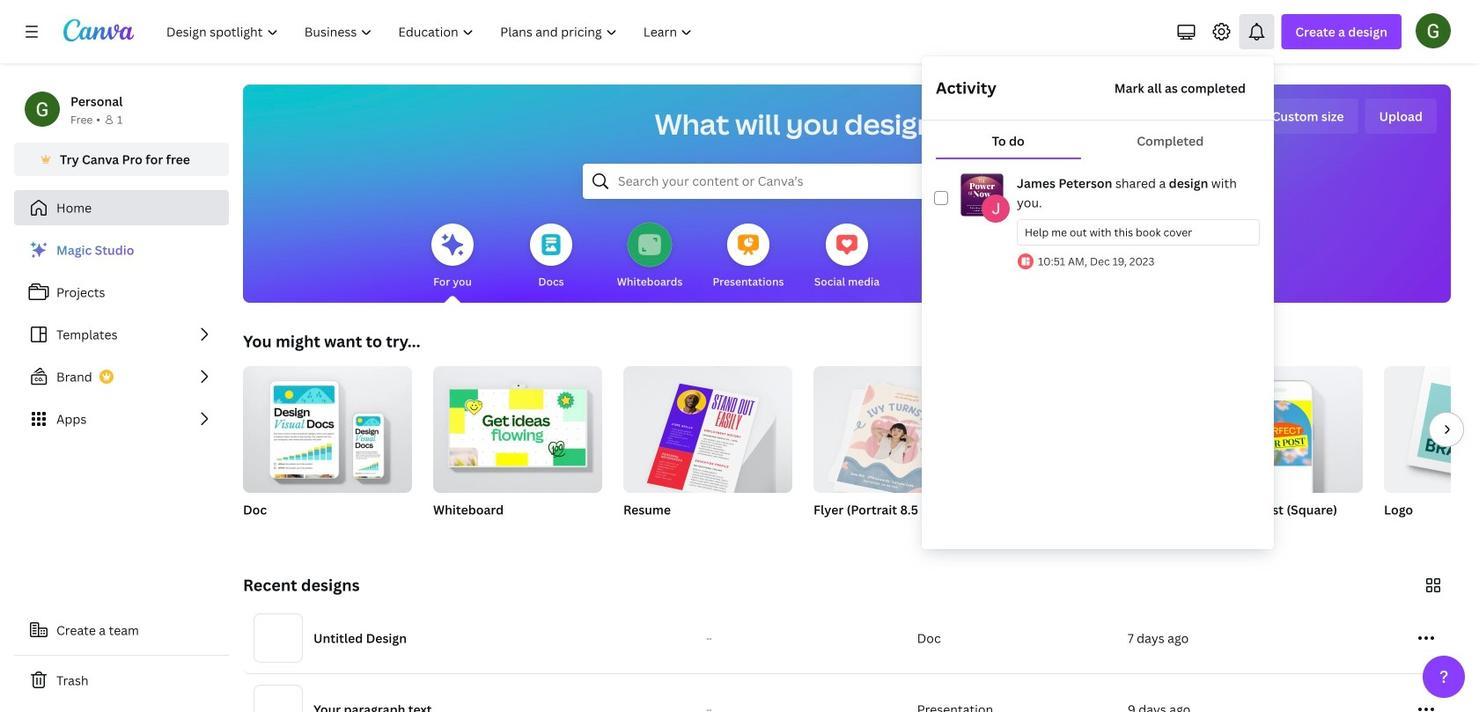 Task type: describe. For each thing, give the bounding box(es) containing it.
gary orlando image
[[1416, 13, 1451, 48]]

Search search field
[[618, 165, 1076, 198]]



Task type: vqa. For each thing, say whether or not it's contained in the screenshot.
Procurement
no



Task type: locate. For each thing, give the bounding box(es) containing it.
None search field
[[583, 164, 1111, 199]]

purple monochromatic self help book cover image
[[961, 173, 1004, 217]]

top level navigation element
[[155, 14, 707, 49]]

group
[[623, 359, 792, 541], [623, 359, 792, 501], [1194, 359, 1363, 541], [1194, 359, 1363, 493], [243, 366, 412, 541], [243, 366, 412, 493], [433, 366, 602, 541], [813, 366, 983, 541], [813, 366, 983, 499], [1004, 366, 1173, 493], [1004, 366, 1173, 493], [1384, 366, 1479, 541], [1384, 366, 1479, 493]]

list
[[14, 232, 229, 437]]



